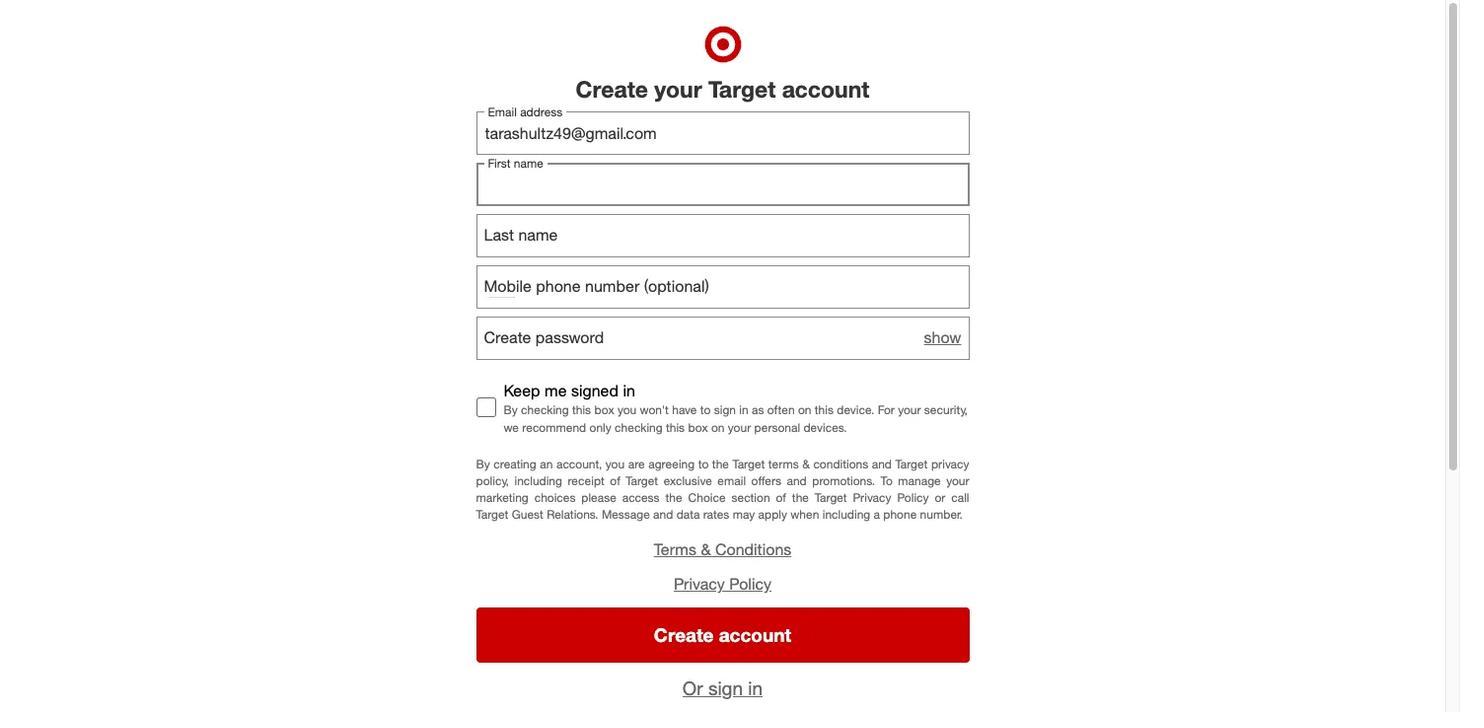 Task type: vqa. For each thing, say whether or not it's contained in the screenshot.
pet related to $0.37
no



Task type: locate. For each thing, give the bounding box(es) containing it.
including down 'an'
[[515, 473, 562, 488]]

you left are
[[606, 457, 625, 471]]

terms
[[654, 540, 697, 560]]

1 horizontal spatial privacy
[[853, 490, 891, 505]]

0 vertical spatial to
[[700, 403, 711, 418]]

1 vertical spatial by
[[476, 457, 490, 471]]

1 horizontal spatial checking
[[615, 420, 663, 435]]

1 vertical spatial in
[[739, 403, 749, 418]]

to right "have"
[[700, 403, 711, 418]]

by up the we
[[504, 403, 518, 418]]

including
[[515, 473, 562, 488], [823, 507, 870, 522]]

or sign in link
[[683, 677, 763, 700]]

including left a
[[823, 507, 870, 522]]

to
[[700, 403, 711, 418], [698, 457, 709, 471]]

section
[[732, 490, 770, 505]]

the
[[712, 457, 729, 471], [666, 490, 682, 505], [792, 490, 809, 505]]

0 horizontal spatial privacy
[[674, 574, 725, 594]]

create account
[[654, 624, 791, 647]]

checking
[[521, 403, 569, 418], [615, 420, 663, 435]]

0 horizontal spatial policy
[[729, 574, 772, 594]]

1 horizontal spatial by
[[504, 403, 518, 418]]

create
[[576, 75, 648, 102], [654, 624, 714, 647]]

me
[[545, 380, 567, 400]]

this down "have"
[[666, 420, 685, 435]]

box up only
[[594, 403, 614, 418]]

on
[[798, 403, 812, 418], [711, 420, 725, 435]]

and up the to
[[872, 457, 892, 471]]

in right signed
[[623, 380, 635, 400]]

box
[[594, 403, 614, 418], [688, 420, 708, 435]]

sign left as
[[714, 403, 736, 418]]

are
[[628, 457, 645, 471]]

to inside keep me signed in by checking this box you won't have to sign in as often on this device. for your security, we recommend only checking this box on your personal devices.
[[700, 403, 711, 418]]

in down create account
[[748, 677, 763, 700]]

checking down won't
[[615, 420, 663, 435]]

offers
[[751, 473, 781, 488]]

and left data at bottom
[[653, 507, 673, 522]]

0 horizontal spatial on
[[711, 420, 725, 435]]

1 horizontal spatial policy
[[897, 490, 929, 505]]

create inside button
[[654, 624, 714, 647]]

have
[[672, 403, 697, 418]]

2 horizontal spatial this
[[815, 403, 834, 418]]

0 vertical spatial account
[[782, 75, 870, 102]]

by inside by creating an account, you are agreeing to the target terms & conditions and target privacy policy, including receipt of target exclusive email offers and promotions. to manage your marketing choices please access the choice section of the target privacy policy or call target guest relations. message and data rates may apply when including a phone number.
[[476, 457, 490, 471]]

box down "have"
[[688, 420, 708, 435]]

0 vertical spatial you
[[618, 403, 637, 418]]

by creating an account, you are agreeing to the target terms & conditions and target privacy policy, including receipt of target exclusive email offers and promotions. to manage your marketing choices please access the choice section of the target privacy policy or call target guest relations. message and data rates may apply when including a phone number.
[[476, 457, 969, 522]]

access
[[622, 490, 660, 505]]

security,
[[924, 403, 968, 418]]

call
[[951, 490, 969, 505]]

often
[[767, 403, 795, 418]]

create your target account
[[576, 75, 870, 102]]

account
[[782, 75, 870, 102], [719, 624, 791, 647]]

the down exclusive
[[666, 490, 682, 505]]

target
[[709, 75, 776, 102], [733, 457, 765, 471], [895, 457, 928, 471], [626, 473, 658, 488], [815, 490, 847, 505], [476, 507, 508, 522]]

or sign in
[[683, 677, 763, 700]]

devices.
[[804, 420, 847, 435]]

1 vertical spatial create
[[654, 624, 714, 647]]

privacy policy
[[674, 574, 772, 594]]

checking up recommend
[[521, 403, 569, 418]]

on right often in the bottom of the page
[[798, 403, 812, 418]]

1 vertical spatial privacy
[[674, 574, 725, 594]]

apply
[[758, 507, 787, 522]]

please
[[581, 490, 616, 505]]

to up exclusive
[[698, 457, 709, 471]]

1 vertical spatial of
[[776, 490, 786, 505]]

account,
[[556, 457, 602, 471]]

0 vertical spatial sign
[[714, 403, 736, 418]]

sign
[[714, 403, 736, 418], [708, 677, 743, 700]]

0 vertical spatial by
[[504, 403, 518, 418]]

policy down the manage
[[897, 490, 929, 505]]

1 vertical spatial including
[[823, 507, 870, 522]]

None checkbox
[[476, 398, 496, 418]]

privacy down terms & conditions
[[674, 574, 725, 594]]

of up apply
[[776, 490, 786, 505]]

policy down conditions
[[729, 574, 772, 594]]

or
[[935, 490, 946, 505]]

choices
[[534, 490, 576, 505]]

your
[[655, 75, 702, 102], [898, 403, 921, 418], [728, 420, 751, 435], [946, 473, 969, 488]]

1 vertical spatial box
[[688, 420, 708, 435]]

privacy inside by creating an account, you are agreeing to the target terms & conditions and target privacy policy, including receipt of target exclusive email offers and promotions. to manage your marketing choices please access the choice section of the target privacy policy or call target guest relations. message and data rates may apply when including a phone number.
[[853, 490, 891, 505]]

by up the policy,
[[476, 457, 490, 471]]

1 vertical spatial you
[[606, 457, 625, 471]]

the up email
[[712, 457, 729, 471]]

your inside by creating an account, you are agreeing to the target terms & conditions and target privacy policy, including receipt of target exclusive email offers and promotions. to manage your marketing choices please access the choice section of the target privacy policy or call target guest relations. message and data rates may apply when including a phone number.
[[946, 473, 969, 488]]

signed
[[571, 380, 619, 400]]

rates
[[703, 507, 730, 522]]

you
[[618, 403, 637, 418], [606, 457, 625, 471]]

1 horizontal spatial &
[[802, 457, 810, 471]]

privacy
[[853, 490, 891, 505], [674, 574, 725, 594]]

&
[[802, 457, 810, 471], [701, 540, 711, 560]]

0 vertical spatial policy
[[897, 490, 929, 505]]

0 vertical spatial &
[[802, 457, 810, 471]]

0 horizontal spatial by
[[476, 457, 490, 471]]

message
[[602, 507, 650, 522]]

1 horizontal spatial including
[[823, 507, 870, 522]]

by
[[504, 403, 518, 418], [476, 457, 490, 471]]

on up email
[[711, 420, 725, 435]]

we
[[504, 420, 519, 435]]

this up devices. at right bottom
[[815, 403, 834, 418]]

privacy policy link
[[674, 574, 772, 594]]

1 horizontal spatial and
[[787, 473, 807, 488]]

0 vertical spatial including
[[515, 473, 562, 488]]

1 horizontal spatial on
[[798, 403, 812, 418]]

0 horizontal spatial &
[[701, 540, 711, 560]]

only
[[590, 420, 611, 435]]

in left as
[[739, 403, 749, 418]]

None text field
[[476, 111, 969, 155], [476, 162, 969, 206], [476, 214, 969, 257], [476, 111, 969, 155], [476, 162, 969, 206], [476, 214, 969, 257]]

the up when
[[792, 490, 809, 505]]

sign right or
[[708, 677, 743, 700]]

you left won't
[[618, 403, 637, 418]]

0 vertical spatial privacy
[[853, 490, 891, 505]]

1 vertical spatial account
[[719, 624, 791, 647]]

0 vertical spatial create
[[576, 75, 648, 102]]

0 horizontal spatial checking
[[521, 403, 569, 418]]

0 vertical spatial of
[[610, 473, 620, 488]]

of up please
[[610, 473, 620, 488]]

1 horizontal spatial box
[[688, 420, 708, 435]]

1 horizontal spatial create
[[654, 624, 714, 647]]

of
[[610, 473, 620, 488], [776, 490, 786, 505]]

keep me signed in by checking this box you won't have to sign in as often on this device. for your security, we recommend only checking this box on your personal devices.
[[504, 380, 968, 435]]

sign inside keep me signed in by checking this box you won't have to sign in as often on this device. for your security, we recommend only checking this box on your personal devices.
[[714, 403, 736, 418]]

keep
[[504, 380, 540, 400]]

number.
[[920, 507, 963, 522]]

policy
[[897, 490, 929, 505], [729, 574, 772, 594]]

and down terms
[[787, 473, 807, 488]]

0 vertical spatial box
[[594, 403, 614, 418]]

0 horizontal spatial create
[[576, 75, 648, 102]]

this
[[572, 403, 591, 418], [815, 403, 834, 418], [666, 420, 685, 435]]

receipt
[[568, 473, 605, 488]]

manage
[[898, 473, 941, 488]]

0 vertical spatial and
[[872, 457, 892, 471]]

this down signed
[[572, 403, 591, 418]]

0 horizontal spatial and
[[653, 507, 673, 522]]

1 vertical spatial and
[[787, 473, 807, 488]]

privacy up a
[[853, 490, 891, 505]]

in
[[623, 380, 635, 400], [739, 403, 749, 418], [748, 677, 763, 700]]

None telephone field
[[476, 265, 969, 308]]

and
[[872, 457, 892, 471], [787, 473, 807, 488], [653, 507, 673, 522]]

email
[[718, 473, 746, 488]]

2 horizontal spatial and
[[872, 457, 892, 471]]

None password field
[[476, 316, 969, 360]]

create for create your target account
[[576, 75, 648, 102]]

conditions
[[715, 540, 792, 560]]

as
[[752, 403, 764, 418]]

exclusive
[[664, 473, 712, 488]]

1 vertical spatial to
[[698, 457, 709, 471]]



Task type: describe. For each thing, give the bounding box(es) containing it.
to
[[881, 473, 893, 488]]

0 horizontal spatial of
[[610, 473, 620, 488]]

0 horizontal spatial including
[[515, 473, 562, 488]]

for
[[878, 403, 895, 418]]

conditions
[[813, 457, 868, 471]]

by inside keep me signed in by checking this box you won't have to sign in as often on this device. for your security, we recommend only checking this box on your personal devices.
[[504, 403, 518, 418]]

terms & conditions link
[[654, 540, 792, 560]]

0 vertical spatial on
[[798, 403, 812, 418]]

0 horizontal spatial the
[[666, 490, 682, 505]]

relations.
[[547, 507, 599, 522]]

when
[[791, 507, 819, 522]]

an
[[540, 457, 553, 471]]

0 vertical spatial in
[[623, 380, 635, 400]]

1 vertical spatial on
[[711, 420, 725, 435]]

policy,
[[476, 473, 509, 488]]

or
[[683, 677, 703, 700]]

1 vertical spatial policy
[[729, 574, 772, 594]]

create account button
[[476, 608, 969, 663]]

us members only. image
[[488, 274, 516, 302]]

data
[[677, 507, 700, 522]]

agreeing
[[648, 457, 695, 471]]

terms
[[768, 457, 799, 471]]

won't
[[640, 403, 669, 418]]

choice
[[688, 490, 726, 505]]

may
[[733, 507, 755, 522]]

1 horizontal spatial the
[[712, 457, 729, 471]]

create for create account
[[654, 624, 714, 647]]

0 horizontal spatial this
[[572, 403, 591, 418]]

2 vertical spatial in
[[748, 677, 763, 700]]

2 vertical spatial and
[[653, 507, 673, 522]]

policy inside by creating an account, you are agreeing to the target terms & conditions and target privacy policy, including receipt of target exclusive email offers and promotions. to manage your marketing choices please access the choice section of the target privacy policy or call target guest relations. message and data rates may apply when including a phone number.
[[897, 490, 929, 505]]

1 horizontal spatial this
[[666, 420, 685, 435]]

show button
[[924, 327, 961, 349]]

marketing
[[476, 490, 529, 505]]

terms & conditions
[[654, 540, 792, 560]]

personal
[[754, 420, 800, 435]]

promotions.
[[812, 473, 875, 488]]

1 vertical spatial &
[[701, 540, 711, 560]]

1 vertical spatial sign
[[708, 677, 743, 700]]

0 vertical spatial checking
[[521, 403, 569, 418]]

privacy
[[931, 457, 969, 471]]

to inside by creating an account, you are agreeing to the target terms & conditions and target privacy policy, including receipt of target exclusive email offers and promotions. to manage your marketing choices please access the choice section of the target privacy policy or call target guest relations. message and data rates may apply when including a phone number.
[[698, 457, 709, 471]]

& inside by creating an account, you are agreeing to the target terms & conditions and target privacy policy, including receipt of target exclusive email offers and promotions. to manage your marketing choices please access the choice section of the target privacy policy or call target guest relations. message and data rates may apply when including a phone number.
[[802, 457, 810, 471]]

you inside keep me signed in by checking this box you won't have to sign in as often on this device. for your security, we recommend only checking this box on your personal devices.
[[618, 403, 637, 418]]

phone
[[883, 507, 917, 522]]

device.
[[837, 403, 874, 418]]

1 horizontal spatial of
[[776, 490, 786, 505]]

show
[[924, 328, 961, 347]]

recommend
[[522, 420, 586, 435]]

guest
[[512, 507, 543, 522]]

you inside by creating an account, you are agreeing to the target terms & conditions and target privacy policy, including receipt of target exclusive email offers and promotions. to manage your marketing choices please access the choice section of the target privacy policy or call target guest relations. message and data rates may apply when including a phone number.
[[606, 457, 625, 471]]

1 vertical spatial checking
[[615, 420, 663, 435]]

creating
[[494, 457, 536, 471]]

account inside button
[[719, 624, 791, 647]]

0 horizontal spatial box
[[594, 403, 614, 418]]

2 horizontal spatial the
[[792, 490, 809, 505]]

a
[[874, 507, 880, 522]]



